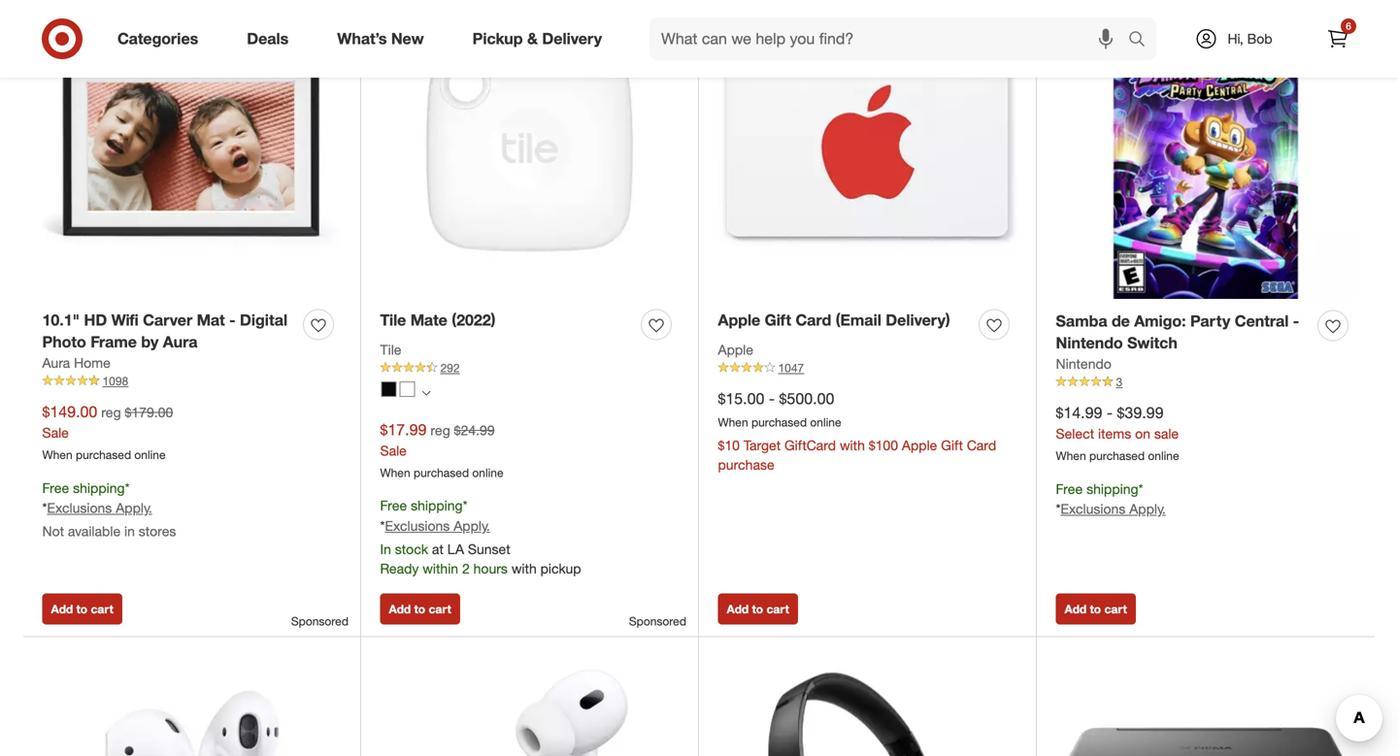 Task type: describe. For each thing, give the bounding box(es) containing it.
deals
[[247, 29, 289, 48]]

10.1" hd wifi carver mat -  digital photo frame by aura link
[[42, 309, 296, 354]]

apple inside $15.00 - $500.00 when purchased online $10 target giftcard with $100 apple gift card purchase
[[902, 437, 938, 454]]

la
[[447, 541, 464, 558]]

292
[[440, 361, 460, 375]]

delivery)
[[886, 311, 950, 330]]

$15.00 - $500.00 when purchased online $10 target giftcard with $100 apple gift card purchase
[[718, 389, 997, 474]]

samba
[[1056, 312, 1108, 330]]

0 vertical spatial card
[[796, 311, 832, 330]]

amigo:
[[1135, 312, 1186, 330]]

when inside $15.00 - $500.00 when purchased online $10 target giftcard with $100 apple gift card purchase
[[718, 415, 748, 430]]

cart for $15.00 - $500.00
[[767, 602, 789, 617]]

reg for $17.99
[[431, 422, 450, 439]]

sunset
[[468, 541, 510, 558]]

select
[[1056, 425, 1095, 442]]

ready
[[380, 560, 419, 577]]

3
[[1116, 375, 1123, 389]]

apply. for (2022)
[[454, 518, 490, 535]]

by
[[141, 333, 159, 352]]

mat
[[197, 311, 225, 330]]

0 vertical spatial gift
[[765, 311, 791, 330]]

deals link
[[230, 17, 313, 60]]

switch
[[1128, 334, 1178, 353]]

when inside the $17.99 reg $24.99 sale when purchased online
[[380, 465, 410, 480]]

sponsored for $17.99
[[629, 614, 687, 629]]

$14.99
[[1056, 404, 1103, 423]]

search
[[1120, 31, 1166, 50]]

mate
[[411, 311, 448, 330]]

exclusions inside "free shipping * * exclusions apply."
[[1061, 501, 1126, 518]]

all colors element
[[422, 386, 431, 398]]

shipping inside "free shipping * * exclusions apply."
[[1087, 481, 1139, 498]]

items
[[1098, 425, 1132, 442]]

purchased inside $14.99 - $39.99 select items on sale when purchased online
[[1090, 449, 1145, 463]]

exclusions apply. link for 10.1" hd wifi carver mat -  digital photo frame by aura
[[47, 500, 152, 517]]

photo
[[42, 333, 86, 352]]

add for $17.99
[[389, 602, 411, 617]]

&
[[527, 29, 538, 48]]

sale for $17.99
[[380, 442, 407, 459]]

within
[[423, 560, 458, 577]]

apple for apple
[[718, 341, 754, 358]]

giftcard
[[785, 437, 836, 454]]

aura home
[[42, 354, 110, 371]]

samba de amigo: party central - nintendo switch link
[[1056, 310, 1311, 354]]

exclusions apply. link for tile mate (2022)
[[385, 518, 490, 535]]

free shipping * * exclusions apply. in stock at  la sunset ready within 2 hours with pickup
[[380, 497, 581, 577]]

hd
[[84, 311, 107, 330]]

tile link
[[380, 340, 402, 360]]

tile mate (2022) link
[[380, 309, 496, 331]]

samba de amigo: party central - nintendo switch
[[1056, 312, 1300, 353]]

categories
[[118, 29, 198, 48]]

4 add from the left
[[1065, 602, 1087, 617]]

$149.00
[[42, 403, 97, 422]]

$100
[[869, 437, 898, 454]]

delivery
[[542, 29, 602, 48]]

what's new link
[[321, 17, 448, 60]]

pickup
[[473, 29, 523, 48]]

shipping for tile mate (2022)
[[411, 497, 463, 514]]

hi,
[[1228, 30, 1244, 47]]

2 nintendo from the top
[[1056, 355, 1112, 372]]

$17.99
[[380, 420, 427, 439]]

add for $15.00 - $500.00
[[727, 602, 749, 617]]

frame
[[91, 333, 137, 352]]

$17.99 reg $24.99 sale when purchased online
[[380, 420, 504, 480]]

white image
[[400, 382, 415, 397]]

target
[[744, 437, 781, 454]]

pickup & delivery link
[[456, 17, 626, 60]]

central
[[1235, 312, 1289, 330]]

$179.00
[[125, 404, 173, 421]]

when inside $14.99 - $39.99 select items on sale when purchased online
[[1056, 449, 1086, 463]]

1 vertical spatial aura
[[42, 354, 70, 371]]

de
[[1112, 312, 1130, 330]]

(email
[[836, 311, 882, 330]]

sale
[[1155, 425, 1179, 442]]

sale for $149.00
[[42, 424, 69, 441]]

(2022)
[[452, 311, 496, 330]]

free shipping * * exclusions apply. not available in stores
[[42, 480, 176, 540]]

hi, bob
[[1228, 30, 1273, 47]]

what's new
[[337, 29, 424, 48]]

6 link
[[1317, 17, 1360, 60]]

purchase
[[718, 457, 775, 474]]

not
[[42, 523, 64, 540]]

aura home link
[[42, 354, 110, 373]]

apply. inside "free shipping * * exclusions apply."
[[1130, 501, 1166, 518]]

at
[[432, 541, 444, 558]]

all colors image
[[422, 389, 431, 398]]

online inside the $17.99 reg $24.99 sale when purchased online
[[472, 465, 504, 480]]

party
[[1191, 312, 1231, 330]]

online inside $14.99 - $39.99 select items on sale when purchased online
[[1148, 449, 1180, 463]]

$39.99
[[1117, 404, 1164, 423]]

apple for apple gift card (email delivery)
[[718, 311, 761, 330]]

2 horizontal spatial exclusions apply. link
[[1061, 501, 1166, 518]]

digital
[[240, 311, 288, 330]]



Task type: locate. For each thing, give the bounding box(es) containing it.
shipping inside the free shipping * * exclusions apply. not available in stores
[[73, 480, 125, 497]]

with left $100
[[840, 437, 865, 454]]

2 add to cart from the left
[[389, 602, 451, 617]]

- right central
[[1293, 312, 1300, 330]]

to for $149.00
[[76, 602, 88, 617]]

2 sponsored from the left
[[629, 614, 687, 629]]

1047 link
[[718, 360, 1017, 377]]

purchased inside the $17.99 reg $24.99 sale when purchased online
[[414, 465, 469, 480]]

exclusions down select
[[1061, 501, 1126, 518]]

exclusions up the stock
[[385, 518, 450, 535]]

free up the not
[[42, 480, 69, 497]]

free inside "free shipping * * exclusions apply."
[[1056, 481, 1083, 498]]

0 horizontal spatial exclusions apply. link
[[47, 500, 152, 517]]

sale down $149.00
[[42, 424, 69, 441]]

categories link
[[101, 17, 223, 60]]

new
[[391, 29, 424, 48]]

what's
[[337, 29, 387, 48]]

0 vertical spatial nintendo
[[1056, 334, 1123, 353]]

shipping
[[73, 480, 125, 497], [1087, 481, 1139, 498], [411, 497, 463, 514]]

nintendo down samba
[[1056, 355, 1112, 372]]

- up items
[[1107, 404, 1113, 423]]

apply. down the on
[[1130, 501, 1166, 518]]

tile mate (2022) image
[[380, 0, 679, 298], [380, 0, 679, 298]]

apply.
[[116, 500, 152, 517], [1130, 501, 1166, 518], [454, 518, 490, 535]]

nintendo up nintendo link
[[1056, 334, 1123, 353]]

1 horizontal spatial card
[[967, 437, 997, 454]]

purchased up target
[[752, 415, 807, 430]]

add to cart button for $149.00
[[42, 594, 122, 625]]

card left (email
[[796, 311, 832, 330]]

reg
[[101, 404, 121, 421], [431, 422, 450, 439]]

purchased down $24.99
[[414, 465, 469, 480]]

1 horizontal spatial exclusions
[[385, 518, 450, 535]]

sponsored for $149.00
[[291, 614, 349, 629]]

add to cart button for $15.00 - $500.00
[[718, 594, 798, 625]]

when inside the $149.00 reg $179.00 sale when purchased online
[[42, 448, 73, 462]]

3 to from the left
[[752, 602, 763, 617]]

purchased
[[752, 415, 807, 430], [76, 448, 131, 462], [1090, 449, 1145, 463], [414, 465, 469, 480]]

free up in
[[380, 497, 407, 514]]

with
[[840, 437, 865, 454], [512, 560, 537, 577]]

3 add from the left
[[727, 602, 749, 617]]

add to cart for $15.00 - $500.00
[[727, 602, 789, 617]]

apple up apple link
[[718, 311, 761, 330]]

add to cart for $17.99
[[389, 602, 451, 617]]

tile up black icon
[[380, 341, 402, 358]]

tile up tile link
[[380, 311, 406, 330]]

1 horizontal spatial sponsored
[[629, 614, 687, 629]]

0 vertical spatial reg
[[101, 404, 121, 421]]

purchased inside the $149.00 reg $179.00 sale when purchased online
[[76, 448, 131, 462]]

pickup
[[541, 560, 581, 577]]

to for $15.00 - $500.00
[[752, 602, 763, 617]]

6
[[1346, 20, 1352, 32]]

apply. up la
[[454, 518, 490, 535]]

reg down 1098
[[101, 404, 121, 421]]

online down $179.00
[[134, 448, 166, 462]]

1 horizontal spatial reg
[[431, 422, 450, 439]]

2 tile from the top
[[380, 341, 402, 358]]

0 vertical spatial tile
[[380, 311, 406, 330]]

nintendo
[[1056, 334, 1123, 353], [1056, 355, 1112, 372]]

1 vertical spatial reg
[[431, 422, 450, 439]]

- right mat
[[229, 311, 236, 330]]

shipping down items
[[1087, 481, 1139, 498]]

card inside $15.00 - $500.00 when purchased online $10 target giftcard with $100 apple gift card purchase
[[967, 437, 997, 454]]

3 cart from the left
[[767, 602, 789, 617]]

1 vertical spatial apple
[[718, 341, 754, 358]]

add
[[51, 602, 73, 617], [389, 602, 411, 617], [727, 602, 749, 617], [1065, 602, 1087, 617]]

search button
[[1120, 17, 1166, 64]]

0 horizontal spatial exclusions
[[47, 500, 112, 517]]

apple gift card (email delivery)
[[718, 311, 950, 330]]

1098 link
[[42, 373, 341, 390]]

1 cart from the left
[[91, 602, 113, 617]]

bose quietcomfort bluetooth wireless noise cancelling headphones image
[[718, 656, 1017, 757], [718, 656, 1017, 757]]

free inside the free shipping * * exclusions apply. not available in stores
[[42, 480, 69, 497]]

wifi
[[111, 311, 139, 330]]

- inside $14.99 - $39.99 select items on sale when purchased online
[[1107, 404, 1113, 423]]

nintendo inside the samba de amigo: party central - nintendo switch
[[1056, 334, 1123, 353]]

card left select
[[967, 437, 997, 454]]

0 horizontal spatial reg
[[101, 404, 121, 421]]

2
[[462, 560, 470, 577]]

airpods pro (2nd generation) with magsafe case (usb‑c) image
[[380, 656, 679, 757], [380, 656, 679, 757]]

2 vertical spatial apple
[[902, 437, 938, 454]]

2 horizontal spatial apply.
[[1130, 501, 1166, 518]]

gift
[[765, 311, 791, 330], [941, 437, 963, 454]]

tile for tile
[[380, 341, 402, 358]]

1047
[[778, 361, 804, 375]]

exclusions for tile mate (2022)
[[385, 518, 450, 535]]

free for tile mate (2022)
[[380, 497, 407, 514]]

1 horizontal spatial shipping
[[411, 497, 463, 514]]

1 horizontal spatial apply.
[[454, 518, 490, 535]]

to for $17.99
[[414, 602, 425, 617]]

when up $10
[[718, 415, 748, 430]]

online inside the $149.00 reg $179.00 sale when purchased online
[[134, 448, 166, 462]]

to
[[76, 602, 88, 617], [414, 602, 425, 617], [752, 602, 763, 617], [1090, 602, 1101, 617]]

0 horizontal spatial free
[[42, 480, 69, 497]]

hours
[[474, 560, 508, 577]]

exclusions apply. link up available
[[47, 500, 152, 517]]

exclusions up available
[[47, 500, 112, 517]]

cart for $17.99
[[429, 602, 451, 617]]

- inside $15.00 - $500.00 when purchased online $10 target giftcard with $100 apple gift card purchase
[[769, 389, 775, 408]]

0 vertical spatial with
[[840, 437, 865, 454]]

free shipping * * exclusions apply.
[[1056, 481, 1166, 518]]

1 horizontal spatial free
[[380, 497, 407, 514]]

home
[[74, 354, 110, 371]]

online inside $15.00 - $500.00 when purchased online $10 target giftcard with $100 apple gift card purchase
[[810, 415, 842, 430]]

free inside free shipping * * exclusions apply. in stock at  la sunset ready within 2 hours with pickup
[[380, 497, 407, 514]]

292 link
[[380, 360, 679, 377]]

1 add to cart button from the left
[[42, 594, 122, 625]]

0 horizontal spatial apply.
[[116, 500, 152, 517]]

10.1"
[[42, 311, 80, 330]]

4 to from the left
[[1090, 602, 1101, 617]]

sale inside the $149.00 reg $179.00 sale when purchased online
[[42, 424, 69, 441]]

$24.99
[[454, 422, 495, 439]]

reg left $24.99
[[431, 422, 450, 439]]

apple right $100
[[902, 437, 938, 454]]

pickup & delivery
[[473, 29, 602, 48]]

apple link
[[718, 340, 754, 360]]

online down sale
[[1148, 449, 1180, 463]]

gift inside $15.00 - $500.00 when purchased online $10 target giftcard with $100 apple gift card purchase
[[941, 437, 963, 454]]

free down select
[[1056, 481, 1083, 498]]

available
[[68, 523, 121, 540]]

0 horizontal spatial aura
[[42, 354, 70, 371]]

$149.00 reg $179.00 sale when purchased online
[[42, 403, 173, 462]]

1 add from the left
[[51, 602, 73, 617]]

1 horizontal spatial gift
[[941, 437, 963, 454]]

online up giftcard
[[810, 415, 842, 430]]

gift right $100
[[941, 437, 963, 454]]

with inside free shipping * * exclusions apply. in stock at  la sunset ready within 2 hours with pickup
[[512, 560, 537, 577]]

apply. inside the free shipping * * exclusions apply. not available in stores
[[116, 500, 152, 517]]

nintendo link
[[1056, 354, 1112, 374]]

canon pixma ts6420a wireless inkjet all-in-one printer - black image
[[1056, 656, 1356, 757], [1056, 656, 1356, 757]]

gift up 1047
[[765, 311, 791, 330]]

shipping up available
[[73, 480, 125, 497]]

exclusions inside free shipping * * exclusions apply. in stock at  la sunset ready within 2 hours with pickup
[[385, 518, 450, 535]]

0 horizontal spatial sale
[[42, 424, 69, 441]]

apply. inside free shipping * * exclusions apply. in stock at  la sunset ready within 2 hours with pickup
[[454, 518, 490, 535]]

4 add to cart from the left
[[1065, 602, 1127, 617]]

sponsored
[[291, 614, 349, 629], [629, 614, 687, 629]]

sale down $17.99
[[380, 442, 407, 459]]

- right $15.00
[[769, 389, 775, 408]]

apply. up in
[[116, 500, 152, 517]]

1 vertical spatial with
[[512, 560, 537, 577]]

tile for tile mate (2022)
[[380, 311, 406, 330]]

purchased down $149.00
[[76, 448, 131, 462]]

1 tile from the top
[[380, 311, 406, 330]]

apple airpods (2nd generation) with charging case image
[[42, 656, 341, 757], [42, 656, 341, 757]]

0 horizontal spatial shipping
[[73, 480, 125, 497]]

add for $149.00
[[51, 602, 73, 617]]

online down $24.99
[[472, 465, 504, 480]]

exclusions
[[47, 500, 112, 517], [1061, 501, 1126, 518], [385, 518, 450, 535]]

0 horizontal spatial with
[[512, 560, 537, 577]]

1 vertical spatial card
[[967, 437, 997, 454]]

What can we help you find? suggestions appear below search field
[[650, 17, 1133, 60]]

0 horizontal spatial gift
[[765, 311, 791, 330]]

aura down carver
[[163, 333, 198, 352]]

purchased inside $15.00 - $500.00 when purchased online $10 target giftcard with $100 apple gift card purchase
[[752, 415, 807, 430]]

aura down photo
[[42, 354, 70, 371]]

10.1" hd wifi carver mat -  digital photo frame by aura
[[42, 311, 288, 352]]

2 add to cart button from the left
[[380, 594, 460, 625]]

when down $17.99
[[380, 465, 410, 480]]

1 horizontal spatial exclusions apply. link
[[385, 518, 490, 535]]

2 horizontal spatial exclusions
[[1061, 501, 1126, 518]]

when down $149.00
[[42, 448, 73, 462]]

- inside the samba de amigo: party central - nintendo switch
[[1293, 312, 1300, 330]]

1 horizontal spatial with
[[840, 437, 865, 454]]

1 to from the left
[[76, 602, 88, 617]]

apple gift card (email delivery) link
[[718, 309, 950, 331]]

0 vertical spatial apple
[[718, 311, 761, 330]]

reg inside the $149.00 reg $179.00 sale when purchased online
[[101, 404, 121, 421]]

apple gift card (email delivery) image
[[718, 0, 1017, 298], [718, 0, 1017, 298]]

apply. for wifi
[[116, 500, 152, 517]]

exclusions for 10.1" hd wifi carver mat -  digital photo frame by aura
[[47, 500, 112, 517]]

add to cart for $149.00
[[51, 602, 113, 617]]

stores
[[139, 523, 176, 540]]

$15.00
[[718, 389, 765, 408]]

apple
[[718, 311, 761, 330], [718, 341, 754, 358], [902, 437, 938, 454]]

2 to from the left
[[414, 602, 425, 617]]

in
[[124, 523, 135, 540]]

stock
[[395, 541, 428, 558]]

0 vertical spatial aura
[[163, 333, 198, 352]]

0 horizontal spatial card
[[796, 311, 832, 330]]

-
[[229, 311, 236, 330], [1293, 312, 1300, 330], [769, 389, 775, 408], [1107, 404, 1113, 423]]

free
[[42, 480, 69, 497], [1056, 481, 1083, 498], [380, 497, 407, 514]]

3 add to cart button from the left
[[718, 594, 798, 625]]

shipping up the at on the left bottom of page
[[411, 497, 463, 514]]

4 add to cart button from the left
[[1056, 594, 1136, 625]]

1 horizontal spatial sale
[[380, 442, 407, 459]]

shipping inside free shipping * * exclusions apply. in stock at  la sunset ready within 2 hours with pickup
[[411, 497, 463, 514]]

with right hours
[[512, 560, 537, 577]]

samba de amigo: party central - nintendo switch image
[[1056, 0, 1356, 299], [1056, 0, 1356, 299]]

0 horizontal spatial sponsored
[[291, 614, 349, 629]]

with inside $15.00 - $500.00 when purchased online $10 target giftcard with $100 apple gift card purchase
[[840, 437, 865, 454]]

1 sponsored from the left
[[291, 614, 349, 629]]

$500.00
[[779, 389, 835, 408]]

add to cart button for $17.99
[[380, 594, 460, 625]]

exclusions apply. link
[[47, 500, 152, 517], [1061, 501, 1166, 518], [385, 518, 490, 535]]

free for 10.1" hd wifi carver mat -  digital photo frame by aura
[[42, 480, 69, 497]]

1 vertical spatial nintendo
[[1056, 355, 1112, 372]]

shipping for 10.1" hd wifi carver mat -  digital photo frame by aura
[[73, 480, 125, 497]]

carver
[[143, 311, 192, 330]]

when
[[718, 415, 748, 430], [42, 448, 73, 462], [1056, 449, 1086, 463], [380, 465, 410, 480]]

4 cart from the left
[[1105, 602, 1127, 617]]

2 add from the left
[[389, 602, 411, 617]]

1 horizontal spatial aura
[[163, 333, 198, 352]]

sale inside the $17.99 reg $24.99 sale when purchased online
[[380, 442, 407, 459]]

$14.99 - $39.99 select items on sale when purchased online
[[1056, 404, 1180, 463]]

black image
[[381, 382, 397, 397]]

2 horizontal spatial free
[[1056, 481, 1083, 498]]

exclusions inside the free shipping * * exclusions apply. not available in stores
[[47, 500, 112, 517]]

reg for $149.00
[[101, 404, 121, 421]]

cart for $149.00
[[91, 602, 113, 617]]

aura inside 10.1" hd wifi carver mat -  digital photo frame by aura
[[163, 333, 198, 352]]

in
[[380, 541, 391, 558]]

2 horizontal spatial shipping
[[1087, 481, 1139, 498]]

1 add to cart from the left
[[51, 602, 113, 617]]

1 vertical spatial gift
[[941, 437, 963, 454]]

reg inside the $17.99 reg $24.99 sale when purchased online
[[431, 422, 450, 439]]

- inside 10.1" hd wifi carver mat -  digital photo frame by aura
[[229, 311, 236, 330]]

add to cart button
[[42, 594, 122, 625], [380, 594, 460, 625], [718, 594, 798, 625], [1056, 594, 1136, 625]]

on
[[1135, 425, 1151, 442]]

bob
[[1248, 30, 1273, 47]]

when down select
[[1056, 449, 1086, 463]]

exclusions apply. link down items
[[1061, 501, 1166, 518]]

1 nintendo from the top
[[1056, 334, 1123, 353]]

2 cart from the left
[[429, 602, 451, 617]]

10.1" hd wifi carver mat -  digital photo frame by aura image
[[42, 0, 341, 298], [42, 0, 341, 298]]

1 vertical spatial tile
[[380, 341, 402, 358]]

add to cart
[[51, 602, 113, 617], [389, 602, 451, 617], [727, 602, 789, 617], [1065, 602, 1127, 617]]

purchased down items
[[1090, 449, 1145, 463]]

exclusions apply. link up the at on the left bottom of page
[[385, 518, 490, 535]]

3 add to cart from the left
[[727, 602, 789, 617]]

1 vertical spatial sale
[[380, 442, 407, 459]]

$10
[[718, 437, 740, 454]]

0 vertical spatial sale
[[42, 424, 69, 441]]

1098
[[102, 374, 128, 388]]

tile mate (2022)
[[380, 311, 496, 330]]

3 link
[[1056, 374, 1356, 391]]

apple up $15.00
[[718, 341, 754, 358]]



Task type: vqa. For each thing, say whether or not it's contained in the screenshot.
Free Shipping With $35 Orders* * Exclusions Apply. related to $15.95
no



